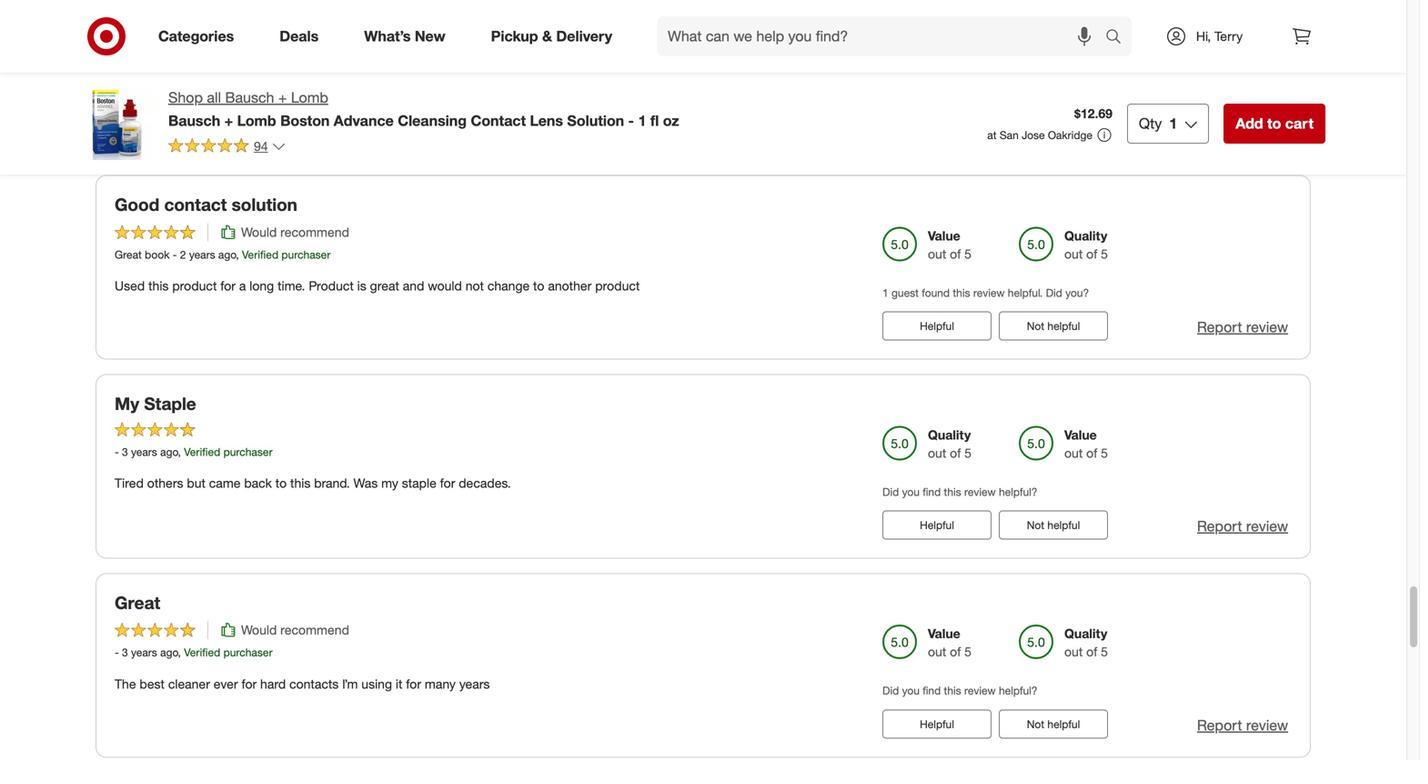 Task type: locate. For each thing, give the bounding box(es) containing it.
0 vertical spatial lomb
[[291, 89, 328, 106]]

2 did you find this review helpful? from the top
[[883, 684, 1038, 698]]

2 helpful from the top
[[920, 519, 955, 532]]

1 vertical spatial purchaser
[[224, 445, 273, 459]]

2 down categories
[[186, 47, 192, 61]]

recommend up product
[[280, 224, 349, 240]]

years up tired
[[131, 445, 157, 459]]

0 horizontal spatial 1
[[638, 112, 646, 130]]

great
[[297, 77, 326, 93], [370, 278, 399, 294]]

3 for my staple
[[122, 445, 128, 459]]

great right is
[[370, 278, 399, 294]]

1 horizontal spatial lomb
[[291, 89, 328, 106]]

2 - 3 years ago , verified purchaser from the top
[[115, 646, 273, 660]]

4 report review from the top
[[1198, 717, 1289, 735]]

3
[[122, 445, 128, 459], [122, 646, 128, 660]]

0 vertical spatial using
[[148, 77, 179, 93]]

4 report from the top
[[1198, 717, 1243, 735]]

1 vertical spatial helpful?
[[999, 684, 1038, 698]]

years.
[[212, 77, 245, 93]]

0 vertical spatial quality out of 5
[[1065, 228, 1108, 262]]

would recommend
[[241, 224, 349, 240], [241, 623, 349, 639]]

2 helpful button from the top
[[883, 511, 992, 540]]

another
[[548, 278, 592, 294]]

bausch right all
[[225, 89, 274, 106]]

purchaser up the back
[[224, 445, 273, 459]]

terry
[[1215, 28, 1243, 44]]

cart
[[1286, 115, 1314, 132]]

0 horizontal spatial lomb
[[237, 112, 276, 130]]

1 helpful from the top
[[1048, 120, 1080, 134]]

0 vertical spatial ,
[[236, 248, 239, 262]]

it
[[182, 77, 189, 93], [396, 676, 403, 692]]

did you find this review helpful?
[[883, 485, 1038, 499], [883, 684, 1038, 698]]

would for good contact solution
[[241, 224, 277, 240]]

1 would recommend from the top
[[241, 224, 349, 240]]

would down solution
[[241, 224, 277, 240]]

2 vertical spatial ,
[[178, 646, 181, 660]]

2 report from the top
[[1198, 319, 1243, 336]]

1 vertical spatial did you find this review helpful?
[[883, 684, 1038, 698]]

3 not from the top
[[1027, 519, 1045, 532]]

find for my staple
[[923, 485, 941, 499]]

2 find from the top
[[923, 684, 941, 698]]

did you find this review helpful? for great
[[883, 684, 1038, 698]]

1 horizontal spatial it
[[396, 676, 403, 692]]

1 helpful button from the top
[[883, 312, 992, 341]]

what's new
[[364, 27, 446, 45]]

2 would from the top
[[241, 623, 277, 639]]

out
[[928, 47, 947, 63], [1065, 47, 1083, 63], [928, 246, 947, 262], [1065, 246, 1083, 262], [928, 445, 947, 461], [1065, 445, 1083, 461], [928, 644, 947, 660], [1065, 644, 1083, 660]]

verified
[[242, 248, 279, 262], [184, 445, 220, 459], [184, 646, 220, 660]]

1 horizontal spatial to
[[533, 278, 545, 294]]

deals
[[280, 27, 319, 45]]

bausch down shop
[[168, 112, 220, 130]]

oz
[[663, 112, 679, 130]]

1 vertical spatial would recommend
[[241, 623, 349, 639]]

- 3 years ago , verified purchaser for great
[[115, 646, 273, 660]]

1 left guest
[[883, 286, 889, 300]]

purchaser for my staple
[[224, 445, 273, 459]]

1 vertical spatial 3
[[122, 646, 128, 660]]

1 vertical spatial verified
[[184, 445, 220, 459]]

2 recommend from the top
[[280, 623, 349, 639]]

0 vertical spatial to
[[1268, 115, 1282, 132]]

4 not from the top
[[1027, 718, 1045, 731]]

not helpful for great
[[1027, 718, 1080, 731]]

1 vertical spatial recommend
[[280, 623, 349, 639]]

+ up the boston
[[278, 89, 287, 106]]

helpful for my staple
[[1048, 519, 1080, 532]]

4 helpful from the top
[[1048, 718, 1080, 731]]

bausch
[[225, 89, 274, 106], [168, 112, 220, 130]]

1 helpful from the top
[[920, 319, 955, 333]]

0 vertical spatial - 3 years ago , verified purchaser
[[115, 445, 273, 459]]

would recommend up the best cleaner ever for hard contacts i'm using it for many years
[[241, 623, 349, 639]]

0 horizontal spatial it
[[182, 77, 189, 93]]

0 vertical spatial +
[[278, 89, 287, 106]]

would for great
[[241, 623, 277, 639]]

1 vertical spatial did
[[883, 485, 899, 499]]

0 vertical spatial great
[[115, 47, 142, 61]]

using down coffee
[[148, 77, 179, 93]]

0 vertical spatial 3
[[122, 445, 128, 459]]

2 3 from the top
[[122, 646, 128, 660]]

to inside add to cart button
[[1268, 115, 1282, 132]]

1 report from the top
[[1198, 119, 1243, 137]]

1 helpful? from the top
[[999, 485, 1038, 499]]

3 not helpful from the top
[[1027, 519, 1080, 532]]

2 not from the top
[[1027, 319, 1045, 333]]

2 report review button from the top
[[1198, 317, 1289, 338]]

not helpful button
[[999, 113, 1108, 142], [999, 312, 1108, 341], [999, 511, 1108, 540], [999, 710, 1108, 739]]

you for my staple
[[902, 485, 920, 499]]

san
[[1000, 128, 1019, 142]]

0 vertical spatial bausch
[[225, 89, 274, 106]]

1 3 from the top
[[122, 445, 128, 459]]

94
[[254, 138, 268, 154]]

1 vertical spatial using
[[362, 676, 392, 692]]

2 not helpful button from the top
[[999, 312, 1108, 341]]

this for great
[[944, 684, 962, 698]]

long
[[250, 278, 274, 294]]

, down solution
[[236, 248, 239, 262]]

ago
[[224, 47, 242, 61], [218, 248, 236, 262], [160, 445, 178, 459], [160, 646, 178, 660]]

helpful? for my staple
[[999, 485, 1038, 499]]

3 report review from the top
[[1198, 518, 1289, 535]]

product right another
[[595, 278, 640, 294]]

2 vertical spatial helpful button
[[883, 710, 992, 739]]

would up hard
[[241, 623, 277, 639]]

0 vertical spatial would
[[241, 224, 277, 240]]

0 vertical spatial find
[[923, 485, 941, 499]]

did you find this review helpful? for my staple
[[883, 485, 1038, 499]]

oakridge
[[1048, 128, 1093, 142]]

- 3 years ago , verified purchaser up cleaner in the bottom left of the page
[[115, 646, 273, 660]]

5
[[965, 47, 972, 63], [1101, 47, 1108, 63], [965, 246, 972, 262], [1101, 246, 1108, 262], [965, 445, 972, 461], [1101, 445, 1108, 461], [965, 644, 972, 660], [1101, 644, 1108, 660]]

2 right book at top
[[180, 248, 186, 262]]

1 you from the top
[[902, 485, 920, 499]]

1 vertical spatial great
[[115, 248, 142, 262]]

cleaner
[[168, 676, 210, 692]]

0 vertical spatial did
[[1046, 286, 1063, 300]]

i'm
[[342, 676, 358, 692]]

lomb up 94
[[237, 112, 276, 130]]

back
[[244, 475, 272, 491]]

1 recommend from the top
[[280, 224, 349, 240]]

not for good contact solution
[[1027, 319, 1045, 333]]

did for my staple
[[883, 485, 899, 499]]

1 great from the top
[[115, 47, 142, 61]]

0 vertical spatial you
[[902, 485, 920, 499]]

2 vertical spatial to
[[276, 475, 287, 491]]

1 did you find this review helpful? from the top
[[883, 485, 1038, 499]]

-
[[628, 112, 634, 130], [173, 248, 177, 262], [115, 445, 119, 459], [115, 646, 119, 660]]

1 find from the top
[[923, 485, 941, 499]]

1 vertical spatial would
[[241, 623, 277, 639]]

you?
[[1066, 286, 1089, 300]]

this for good contact solution
[[953, 286, 971, 300]]

great up been
[[115, 47, 142, 61]]

great right works
[[297, 77, 326, 93]]

3 up tired
[[122, 445, 128, 459]]

1 vertical spatial - 3 years ago , verified purchaser
[[115, 646, 273, 660]]

contact
[[471, 112, 526, 130]]

years right book at top
[[189, 248, 215, 262]]

1 horizontal spatial product
[[595, 278, 640, 294]]

0 vertical spatial quality
[[1065, 228, 1108, 244]]

what's
[[364, 27, 411, 45]]

+ up 94 link
[[224, 112, 233, 130]]

0 vertical spatial did you find this review helpful?
[[883, 485, 1038, 499]]

3 helpful from the top
[[1048, 519, 1080, 532]]

fl
[[651, 112, 659, 130]]

purchaser
[[282, 248, 331, 262], [224, 445, 273, 459], [224, 646, 273, 660]]

0 horizontal spatial +
[[224, 112, 233, 130]]

1 vertical spatial helpful
[[920, 519, 955, 532]]

1 vertical spatial quality out of 5
[[928, 427, 972, 461]]

lomb up the boston
[[291, 89, 328, 106]]

years right many in the left bottom of the page
[[459, 676, 490, 692]]

used
[[115, 278, 145, 294]]

would recommend down solution
[[241, 224, 349, 240]]

to right add
[[1268, 115, 1282, 132]]

recommend for great
[[280, 623, 349, 639]]

great for great
[[115, 593, 160, 614]]

3 up the at bottom left
[[122, 646, 128, 660]]

2 you from the top
[[902, 684, 920, 698]]

1 left fl
[[638, 112, 646, 130]]

verified up but
[[184, 445, 220, 459]]

1 would from the top
[[241, 224, 277, 240]]

4 not helpful button from the top
[[999, 710, 1108, 739]]

great left book at top
[[115, 248, 142, 262]]

2 great from the top
[[115, 248, 142, 262]]

not helpful
[[1027, 120, 1080, 134], [1027, 319, 1080, 333], [1027, 519, 1080, 532], [1027, 718, 1080, 731]]

3 report review button from the top
[[1198, 516, 1289, 537]]

helpful
[[920, 319, 955, 333], [920, 519, 955, 532], [920, 718, 955, 731]]

2 would recommend from the top
[[241, 623, 349, 639]]

great book - 2 years ago , verified purchaser
[[115, 248, 331, 262]]

great for great coffee
[[115, 47, 142, 61]]

1 right qty
[[1170, 115, 1178, 132]]

for right staple
[[440, 475, 455, 491]]

2 vertical spatial helpful
[[920, 718, 955, 731]]

2 helpful? from the top
[[999, 684, 1038, 698]]

0 horizontal spatial bausch
[[168, 112, 220, 130]]

0 vertical spatial 2
[[186, 47, 192, 61]]

quality for great
[[1065, 626, 1108, 642]]

2 vertical spatial quality
[[1065, 626, 1108, 642]]

great up the at bottom left
[[115, 593, 160, 614]]

recommend
[[280, 224, 349, 240], [280, 623, 349, 639]]

0 vertical spatial it
[[182, 77, 189, 93]]

verified for great
[[184, 646, 220, 660]]

0 horizontal spatial product
[[172, 278, 217, 294]]

3 report from the top
[[1198, 518, 1243, 535]]

quality out of 5 for great
[[1065, 626, 1108, 660]]

1 vertical spatial ,
[[178, 445, 181, 459]]

for right the 'ever'
[[242, 676, 257, 692]]

value
[[1065, 29, 1097, 45], [928, 228, 961, 244], [1065, 427, 1097, 443], [928, 626, 961, 642]]

0 vertical spatial recommend
[[280, 224, 349, 240]]

helpful?
[[999, 485, 1038, 499], [999, 684, 1038, 698]]

my staple
[[115, 394, 196, 415]]

3 for great
[[122, 646, 128, 660]]

product down great book - 2 years ago , verified purchaser
[[172, 278, 217, 294]]

2 vertical spatial great
[[115, 593, 160, 614]]

it left many in the left bottom of the page
[[396, 676, 403, 692]]

would
[[241, 224, 277, 240], [241, 623, 277, 639]]

hi,
[[1197, 28, 1211, 44]]

great for great book - 2 years ago , verified purchaser
[[115, 248, 142, 262]]

2 product from the left
[[595, 278, 640, 294]]

recommend for good contact solution
[[280, 224, 349, 240]]

3 great from the top
[[115, 593, 160, 614]]

4 not helpful from the top
[[1027, 718, 1080, 731]]

0 vertical spatial helpful button
[[883, 312, 992, 341]]

all
[[207, 89, 221, 106]]

good contact solution
[[115, 194, 297, 215]]

2 horizontal spatial 1
[[1170, 115, 1178, 132]]

years
[[195, 47, 221, 61], [189, 248, 215, 262], [131, 445, 157, 459], [131, 646, 157, 660], [459, 676, 490, 692]]

came
[[209, 475, 241, 491]]

- 3 years ago , verified purchaser up but
[[115, 445, 273, 459]]

0 horizontal spatial using
[[148, 77, 179, 93]]

verified up cleaner in the bottom left of the page
[[184, 646, 220, 660]]

1 vertical spatial find
[[923, 684, 941, 698]]

1 vertical spatial to
[[533, 278, 545, 294]]

1 vertical spatial lomb
[[237, 112, 276, 130]]

recommend up contacts
[[280, 623, 349, 639]]

1 - 3 years ago , verified purchaser from the top
[[115, 445, 273, 459]]

1 horizontal spatial using
[[362, 676, 392, 692]]

report for great
[[1198, 717, 1243, 735]]

1 horizontal spatial bausch
[[225, 89, 274, 106]]

not helpful button for great
[[999, 710, 1108, 739]]

quality out of 5
[[1065, 228, 1108, 262], [928, 427, 972, 461], [1065, 626, 1108, 660]]

this for my staple
[[944, 485, 962, 499]]

not
[[1027, 120, 1045, 134], [1027, 319, 1045, 333], [1027, 519, 1045, 532], [1027, 718, 1045, 731]]

cleansing
[[398, 112, 467, 130]]

1 horizontal spatial great
[[370, 278, 399, 294]]

helpful for good contact solution
[[1048, 319, 1080, 333]]

- left fl
[[628, 112, 634, 130]]

product
[[309, 278, 354, 294]]

did
[[1046, 286, 1063, 300], [883, 485, 899, 499], [883, 684, 899, 698]]

helpful for contact
[[920, 319, 955, 333]]

not
[[466, 278, 484, 294]]

0 horizontal spatial great
[[297, 77, 326, 93]]

1 inside shop all bausch + lomb bausch + lomb boston advance cleansing contact lens solution - 1 fl oz
[[638, 112, 646, 130]]

2 horizontal spatial to
[[1268, 115, 1282, 132]]

did for great
[[883, 684, 899, 698]]

- 3 years ago , verified purchaser
[[115, 445, 273, 459], [115, 646, 273, 660]]

for left many in the left bottom of the page
[[406, 676, 421, 692]]

1 vertical spatial helpful button
[[883, 511, 992, 540]]

0 vertical spatial helpful?
[[999, 485, 1038, 499]]

, for my staple
[[178, 445, 181, 459]]

using right the i'm
[[362, 676, 392, 692]]

, up others
[[178, 445, 181, 459]]

, up cleaner in the bottom left of the page
[[178, 646, 181, 660]]

0 vertical spatial great
[[297, 77, 326, 93]]

to right change
[[533, 278, 545, 294]]

2 vertical spatial purchaser
[[224, 646, 273, 660]]

would
[[428, 278, 462, 294]]

purchaser up time.
[[282, 248, 331, 262]]

out of 5
[[928, 47, 972, 63]]

3 not helpful button from the top
[[999, 511, 1108, 540]]

0 vertical spatial helpful
[[920, 319, 955, 333]]

1 vertical spatial you
[[902, 684, 920, 698]]

verified up long
[[242, 248, 279, 262]]

ago down good contact solution
[[218, 248, 236, 262]]

3 helpful button from the top
[[883, 710, 992, 739]]

advance
[[334, 112, 394, 130]]

4 report review button from the top
[[1198, 716, 1289, 736]]

quality
[[1065, 228, 1108, 244], [928, 427, 971, 443], [1065, 626, 1108, 642]]

to right the back
[[276, 475, 287, 491]]

0 vertical spatial would recommend
[[241, 224, 349, 240]]

helpful
[[1048, 120, 1080, 134], [1048, 319, 1080, 333], [1048, 519, 1080, 532], [1048, 718, 1080, 731]]

ago up others
[[160, 445, 178, 459]]

3 helpful from the top
[[920, 718, 955, 731]]

2 vertical spatial quality out of 5
[[1065, 626, 1108, 660]]

purchaser up the 'ever'
[[224, 646, 273, 660]]

would recommend for good contact solution
[[241, 224, 349, 240]]

2 vertical spatial verified
[[184, 646, 220, 660]]

report review button for great
[[1198, 716, 1289, 736]]

2 vertical spatial did
[[883, 684, 899, 698]]

it left all
[[182, 77, 189, 93]]

2 helpful from the top
[[1048, 319, 1080, 333]]

2 report review from the top
[[1198, 319, 1289, 336]]

2 not helpful from the top
[[1027, 319, 1080, 333]]

not helpful button for good contact solution
[[999, 312, 1108, 341]]

1 vertical spatial it
[[396, 676, 403, 692]]

1 report review from the top
[[1198, 119, 1289, 137]]

quality for good contact solution
[[1065, 228, 1108, 244]]



Task type: vqa. For each thing, say whether or not it's contained in the screenshot.
3rd Report
yes



Task type: describe. For each thing, give the bounding box(es) containing it.
pickup & delivery link
[[476, 16, 635, 56]]

ago up years.
[[224, 47, 242, 61]]

0 vertical spatial purchaser
[[282, 248, 331, 262]]

works
[[259, 77, 293, 93]]

- inside shop all bausch + lomb bausch + lomb boston advance cleansing contact lens solution - 1 fl oz
[[628, 112, 634, 130]]

qty
[[1139, 115, 1162, 132]]

report review for great
[[1198, 717, 1289, 735]]

helpful for staple
[[920, 519, 955, 532]]

years down categories
[[195, 47, 221, 61]]

others
[[147, 475, 183, 491]]

was
[[354, 475, 378, 491]]

been using it for years. it works great
[[115, 77, 326, 93]]

1 report review button from the top
[[1198, 118, 1289, 139]]

what's new link
[[349, 16, 468, 56]]

not for great
[[1027, 718, 1045, 731]]

1 horizontal spatial +
[[278, 89, 287, 106]]

$12.69
[[1075, 106, 1113, 122]]

not for my staple
[[1027, 519, 1045, 532]]

1 product from the left
[[172, 278, 217, 294]]

ago up best
[[160, 646, 178, 660]]

at
[[988, 128, 997, 142]]

1 not from the top
[[1027, 120, 1045, 134]]

great coffee
[[115, 47, 175, 61]]

- up tired
[[115, 445, 119, 459]]

my
[[381, 475, 398, 491]]

qty 1
[[1139, 115, 1178, 132]]

- 3 years ago , verified purchaser for my staple
[[115, 445, 273, 459]]

for left years.
[[193, 77, 208, 93]]

helpful for great
[[1048, 718, 1080, 731]]

contacts
[[289, 676, 339, 692]]

and
[[403, 278, 424, 294]]

you for great
[[902, 684, 920, 698]]

the
[[115, 676, 136, 692]]

time.
[[278, 278, 305, 294]]

hard
[[260, 676, 286, 692]]

at san jose oakridge
[[988, 128, 1093, 142]]

change
[[488, 278, 530, 294]]

new
[[415, 27, 446, 45]]

quality out of 5 for good contact solution
[[1065, 228, 1108, 262]]

0 vertical spatial verified
[[242, 248, 279, 262]]

report review button for good contact solution
[[1198, 317, 1289, 338]]

jose
[[1022, 128, 1045, 142]]

best
[[140, 676, 165, 692]]

report for good contact solution
[[1198, 319, 1243, 336]]

boston
[[280, 112, 330, 130]]

report review for my staple
[[1198, 518, 1289, 535]]

helpful.
[[1008, 286, 1043, 300]]

for left a
[[220, 278, 236, 294]]

1 horizontal spatial 1
[[883, 286, 889, 300]]

What can we help you find? suggestions appear below search field
[[657, 16, 1110, 56]]

search button
[[1098, 16, 1141, 60]]

contact
[[164, 194, 227, 215]]

book
[[145, 248, 170, 262]]

it
[[249, 77, 256, 93]]

report review button for my staple
[[1198, 516, 1289, 537]]

helpful? for great
[[999, 684, 1038, 698]]

add to cart button
[[1224, 104, 1326, 144]]

0 horizontal spatial to
[[276, 475, 287, 491]]

report for my staple
[[1198, 518, 1243, 535]]

helpful button for contact
[[883, 312, 992, 341]]

categories link
[[143, 16, 257, 56]]

a
[[239, 278, 246, 294]]

not helpful for my staple
[[1027, 519, 1080, 532]]

found
[[922, 286, 950, 300]]

deals link
[[264, 16, 341, 56]]

1 vertical spatial quality
[[928, 427, 971, 443]]

purchaser for great
[[224, 646, 273, 660]]

solution
[[232, 194, 297, 215]]

helpful button for staple
[[883, 511, 992, 540]]

categories
[[158, 27, 234, 45]]

would recommend for great
[[241, 623, 349, 639]]

add to cart
[[1236, 115, 1314, 132]]

used this product for a long time. product is great and would not change to another product
[[115, 278, 640, 294]]

many
[[425, 676, 456, 692]]

image of bausch + lomb boston advance cleansing contact lens solution - 1 fl oz image
[[81, 87, 154, 160]]

guest
[[892, 286, 919, 300]]

94 link
[[168, 137, 286, 158]]

shop
[[168, 89, 203, 106]]

, for great
[[178, 646, 181, 660]]

2 years ago
[[186, 47, 242, 61]]

find for great
[[923, 684, 941, 698]]

good
[[115, 194, 159, 215]]

1 not helpful from the top
[[1027, 120, 1080, 134]]

tired others but came back to this brand. was my staple for decades.
[[115, 475, 511, 491]]

1 guest found this review helpful. did you?
[[883, 286, 1089, 300]]

the best cleaner ever for hard contacts i'm using it for many years
[[115, 676, 490, 692]]

1 vertical spatial +
[[224, 112, 233, 130]]

1 vertical spatial bausch
[[168, 112, 220, 130]]

ever
[[214, 676, 238, 692]]

staple
[[402, 475, 437, 491]]

been
[[115, 77, 145, 93]]

solution
[[567, 112, 624, 130]]

report review for good contact solution
[[1198, 319, 1289, 336]]

but
[[187, 475, 206, 491]]

verified for my staple
[[184, 445, 220, 459]]

lens
[[530, 112, 563, 130]]

search
[[1098, 29, 1141, 47]]

decades.
[[459, 475, 511, 491]]

shop all bausch + lomb bausch + lomb boston advance cleansing contact lens solution - 1 fl oz
[[168, 89, 679, 130]]

not helpful for good contact solution
[[1027, 319, 1080, 333]]

is
[[357, 278, 367, 294]]

&
[[542, 27, 552, 45]]

coffee
[[145, 47, 175, 61]]

1 not helpful button from the top
[[999, 113, 1108, 142]]

my
[[115, 394, 139, 415]]

brand.
[[314, 475, 350, 491]]

delivery
[[556, 27, 612, 45]]

pickup
[[491, 27, 538, 45]]

add
[[1236, 115, 1264, 132]]

1 vertical spatial great
[[370, 278, 399, 294]]

hi, terry
[[1197, 28, 1243, 44]]

- up the at bottom left
[[115, 646, 119, 660]]

years up best
[[131, 646, 157, 660]]

tired
[[115, 475, 144, 491]]

not helpful button for my staple
[[999, 511, 1108, 540]]

1 vertical spatial 2
[[180, 248, 186, 262]]

- right book at top
[[173, 248, 177, 262]]

staple
[[144, 394, 196, 415]]

pickup & delivery
[[491, 27, 612, 45]]



